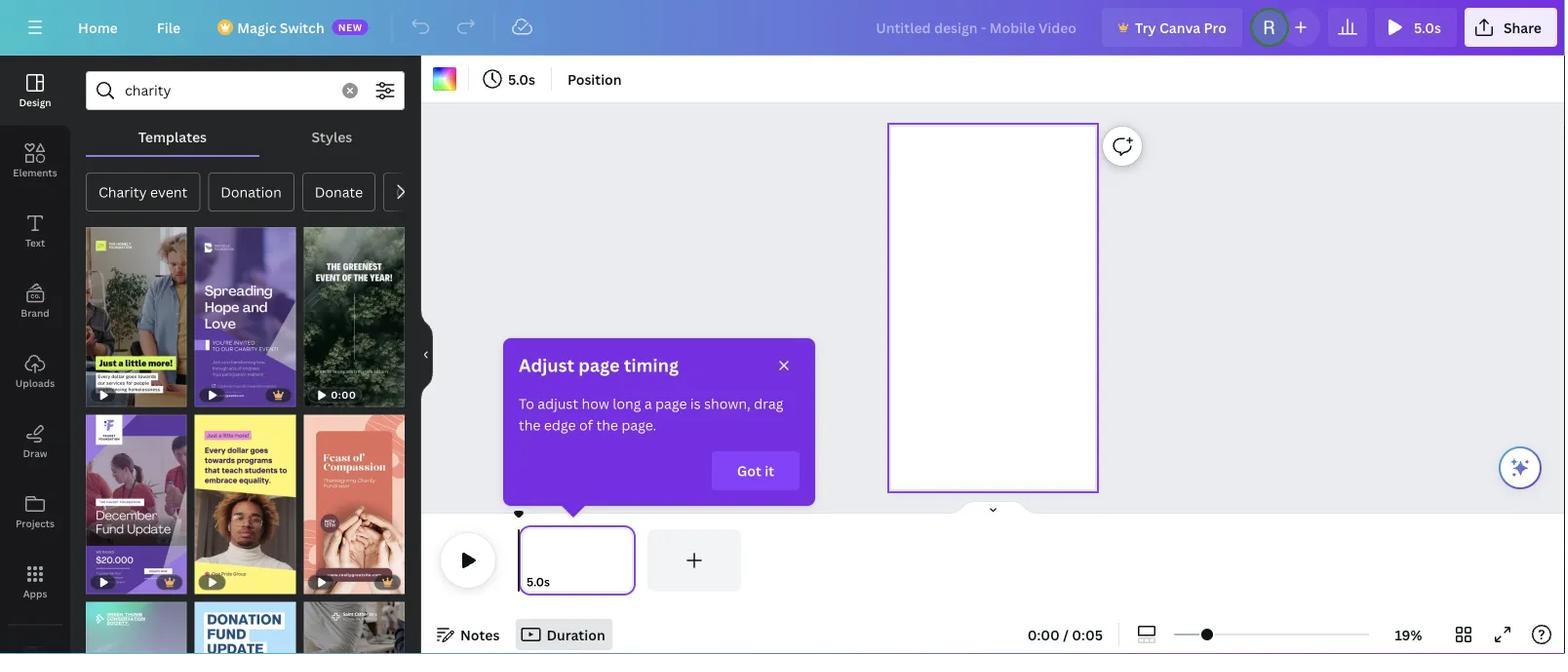 Task type: describe. For each thing, give the bounding box(es) containing it.
uploads
[[15, 376, 55, 390]]

charity event
[[98, 183, 188, 201]]

Design title text field
[[860, 8, 1094, 47]]

apps button
[[0, 547, 70, 617]]

2 the from the left
[[596, 416, 618, 434]]

religious event promotion charity instagram reel in dark green light blue clean corporate style group
[[304, 591, 405, 654]]

2 vertical spatial 5.0s
[[527, 574, 550, 590]]

purple modern charity fund update mobile video group
[[86, 403, 187, 594]]

edge
[[544, 416, 576, 434]]

got it
[[737, 462, 774, 480]]

long
[[613, 394, 641, 413]]

styles button
[[259, 118, 405, 155]]

1 vertical spatial 5.0s button
[[477, 63, 543, 95]]

templates
[[138, 127, 207, 146]]

pink clean thanksgiving charity instagram reels group
[[304, 403, 405, 594]]

share
[[1504, 18, 1542, 37]]

templates button
[[86, 118, 259, 155]]

donate button
[[302, 173, 376, 212]]

home link
[[62, 8, 133, 47]]

try canva pro
[[1135, 18, 1227, 37]]

environmental fundraising volunteering  charity instagram reel in teal dark blue white clean corporate style group
[[86, 591, 187, 654]]

0:00
[[1028, 626, 1060, 644]]

try canva pro button
[[1102, 8, 1242, 47]]

drag
[[754, 394, 783, 413]]

text
[[25, 236, 45, 249]]

projects
[[16, 517, 55, 530]]

homelessness fundraising volunteering  charity instagram reel in neon green black and white simple typographic style group
[[86, 216, 187, 407]]

hide image
[[420, 308, 433, 402]]

duration button
[[515, 619, 613, 650]]

is
[[690, 394, 701, 413]]

notes
[[460, 626, 500, 644]]

purple modern charity event instagram reels group
[[195, 216, 296, 407]]

file
[[157, 18, 181, 37]]

elements
[[13, 166, 57, 179]]

main menu bar
[[0, 0, 1565, 56]]

page.
[[622, 416, 657, 434]]

draw
[[23, 447, 47, 460]]

notes button
[[429, 619, 508, 650]]

timing
[[624, 354, 679, 377]]

canva
[[1160, 18, 1201, 37]]

event
[[150, 183, 188, 201]]

canva assistant image
[[1509, 456, 1532, 480]]

switch
[[280, 18, 324, 37]]

donate
[[315, 183, 363, 201]]

try
[[1135, 18, 1156, 37]]

#ffffff image
[[433, 67, 456, 91]]

a
[[644, 394, 652, 413]]

design button
[[0, 56, 70, 126]]

duration
[[547, 626, 605, 644]]

trimming, start edge slider
[[519, 530, 536, 592]]

text button
[[0, 196, 70, 266]]

apps
[[23, 587, 47, 600]]

home
[[78, 18, 118, 37]]

giving button
[[383, 173, 450, 212]]

to
[[519, 394, 534, 413]]

1 the from the left
[[519, 416, 541, 434]]

share button
[[1465, 8, 1557, 47]]

page inside to adjust how long a page is shown, drag the edge of the page.
[[655, 394, 687, 413]]

charity
[[98, 183, 147, 201]]

brand button
[[0, 266, 70, 336]]

of
[[579, 416, 593, 434]]

1 vertical spatial 5.0s
[[508, 70, 535, 88]]

brand
[[21, 306, 49, 319]]

environmental event promotion charity instagram reel in green white simple typographic style group
[[304, 216, 405, 407]]

Search Mobile Video templates search field
[[125, 72, 331, 109]]

to adjust how long a page is shown, drag the edge of the page.
[[519, 394, 783, 434]]

adjust
[[538, 394, 578, 413]]

trimming, end edge slider
[[618, 530, 636, 592]]



Task type: locate. For each thing, give the bounding box(es) containing it.
giving
[[396, 183, 437, 201]]

design
[[19, 96, 51, 109]]

new
[[338, 20, 363, 34]]

5.0s button left 'page title' text box
[[527, 572, 550, 592]]

0 vertical spatial 5.0s
[[1414, 18, 1441, 37]]

0 vertical spatial page
[[579, 354, 620, 377]]

/
[[1063, 626, 1069, 644]]

hide pages image
[[946, 500, 1040, 516]]

lgbtqia+ fundraising volunteering  charity instagram reel in yellow violet pink clean corporate style group
[[195, 403, 296, 594]]

file button
[[141, 8, 196, 47]]

elements button
[[0, 126, 70, 196]]

page up how
[[579, 354, 620, 377]]

draw button
[[0, 407, 70, 477]]

pro
[[1204, 18, 1227, 37]]

1 horizontal spatial page
[[655, 394, 687, 413]]

how
[[582, 394, 609, 413]]

magic switch
[[237, 18, 324, 37]]

it
[[765, 462, 774, 480]]

styles
[[311, 127, 352, 146]]

5.0s left 'page title' text box
[[527, 574, 550, 590]]

adjust page timing
[[519, 354, 679, 377]]

light blue and navy flat illustration donation fund update mobile video group
[[195, 591, 296, 654]]

0 vertical spatial 5.0s button
[[1375, 8, 1457, 47]]

5.0s left position
[[508, 70, 535, 88]]

side panel tab list
[[0, 56, 70, 654]]

0 horizontal spatial page
[[579, 354, 620, 377]]

1 horizontal spatial the
[[596, 416, 618, 434]]

page
[[579, 354, 620, 377], [655, 394, 687, 413]]

0:00 / 0:05
[[1028, 626, 1103, 644]]

5.0s button left share dropdown button in the right of the page
[[1375, 8, 1457, 47]]

position
[[568, 70, 622, 88]]

got it button
[[712, 452, 800, 491]]

5.0s button
[[1375, 8, 1457, 47], [477, 63, 543, 95], [527, 572, 550, 592]]

page right the a
[[655, 394, 687, 413]]

the
[[519, 416, 541, 434], [596, 416, 618, 434]]

uploads button
[[0, 336, 70, 407]]

got
[[737, 462, 762, 480]]

19%
[[1395, 626, 1422, 644]]

19% button
[[1377, 619, 1440, 650]]

0:05
[[1072, 626, 1103, 644]]

5.0s
[[1414, 18, 1441, 37], [508, 70, 535, 88], [527, 574, 550, 590]]

2 vertical spatial 5.0s button
[[527, 572, 550, 592]]

magic media image
[[0, 633, 70, 654]]

5.0s inside main menu bar
[[1414, 18, 1441, 37]]

5.0s button inside main menu bar
[[1375, 8, 1457, 47]]

Page title text field
[[558, 572, 566, 592]]

1 vertical spatial page
[[655, 394, 687, 413]]

charity event button
[[86, 173, 200, 212]]

shown,
[[704, 394, 751, 413]]

the right 'of' at left bottom
[[596, 416, 618, 434]]

donation button
[[208, 173, 294, 212]]

0 horizontal spatial the
[[519, 416, 541, 434]]

the down 'to'
[[519, 416, 541, 434]]

5.0s button right #ffffff image
[[477, 63, 543, 95]]

projects button
[[0, 477, 70, 547]]

5.0s left share dropdown button in the right of the page
[[1414, 18, 1441, 37]]

donation
[[221, 183, 282, 201]]

position button
[[560, 63, 630, 95]]

magic
[[237, 18, 276, 37]]

adjust
[[519, 354, 574, 377]]



Task type: vqa. For each thing, say whether or not it's contained in the screenshot.
Video
no



